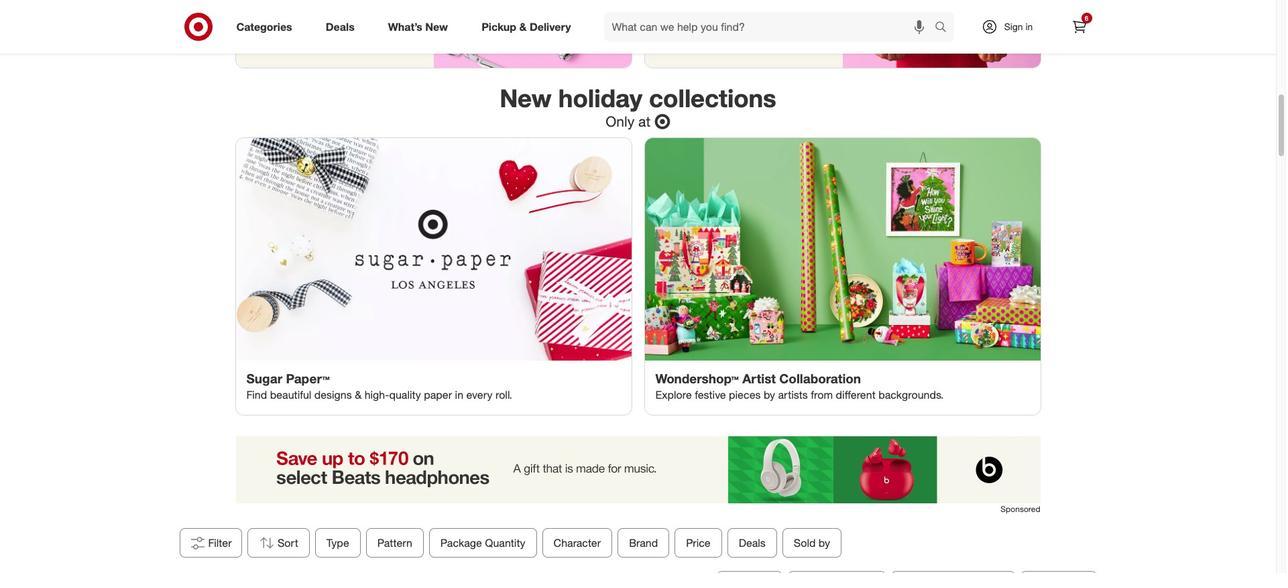 Task type: describe. For each thing, give the bounding box(es) containing it.
quality
[[389, 389, 421, 402]]

what's
[[388, 20, 423, 33]]

collaboration
[[780, 371, 861, 386]]

package quantity
[[440, 537, 525, 550]]

sort
[[277, 537, 298, 550]]

from
[[811, 389, 833, 402]]

beautiful
[[270, 389, 312, 402]]

deals for deals link
[[326, 20, 355, 33]]

new holiday collections only at  ﻿◎
[[500, 83, 777, 130]]

wondershop
[[656, 371, 732, 386]]

wondershop ™ artist collaboration explore festive pieces by artists from different backgrounds.
[[656, 371, 944, 402]]

at
[[639, 113, 651, 130]]

filter
[[208, 537, 232, 550]]

0 horizontal spatial new
[[426, 20, 448, 33]]

pattern button
[[366, 529, 424, 558]]

type
[[326, 537, 349, 550]]

every
[[467, 389, 493, 402]]

new inside new holiday collections only at  ﻿◎
[[500, 83, 552, 113]]

what's new link
[[377, 12, 465, 42]]

sort button
[[247, 529, 310, 558]]

sugar paper los angeles image
[[236, 138, 632, 361]]

different
[[836, 389, 876, 402]]

sugar paper ™ find beautiful designs & high-quality paper in every roll.
[[247, 371, 513, 402]]

designs
[[314, 389, 352, 402]]

delivery
[[530, 20, 571, 33]]

character button
[[542, 529, 612, 558]]

deals for deals button
[[739, 537, 766, 550]]

6 link
[[1065, 12, 1095, 42]]

™ inside the 'sugar paper ™ find beautiful designs & high-quality paper in every roll.'
[[322, 371, 330, 386]]

sold by
[[794, 537, 830, 550]]

find
[[247, 389, 267, 402]]

brand button
[[618, 529, 669, 558]]

character
[[554, 537, 601, 550]]

paper
[[424, 389, 452, 402]]

collections
[[649, 83, 777, 113]]

™ inside wondershop ™ artist collaboration explore festive pieces by artists from different backgrounds.
[[732, 371, 739, 386]]

holiday
[[559, 83, 643, 113]]

0 vertical spatial in
[[1026, 21, 1033, 32]]

explore
[[656, 389, 692, 402]]

sign in
[[1005, 21, 1033, 32]]

sold by button
[[783, 529, 842, 558]]



Task type: vqa. For each thing, say whether or not it's contained in the screenshot.
Wondershop
yes



Task type: locate. For each thing, give the bounding box(es) containing it.
by inside button
[[819, 537, 830, 550]]

& left high-
[[355, 389, 362, 402]]

only
[[606, 113, 635, 130]]

1 horizontal spatial new
[[500, 83, 552, 113]]

0 horizontal spatial in
[[455, 389, 464, 402]]

high-
[[365, 389, 389, 402]]

brand
[[629, 537, 658, 550]]

sign
[[1005, 21, 1023, 32]]

& right pickup
[[520, 20, 527, 33]]

1 vertical spatial new
[[500, 83, 552, 113]]

festive
[[695, 389, 726, 402]]

1 horizontal spatial by
[[819, 537, 830, 550]]

sugar
[[247, 371, 283, 386]]

0 horizontal spatial by
[[764, 389, 776, 402]]

0 horizontal spatial ™
[[322, 371, 330, 386]]

categories link
[[225, 12, 309, 42]]

by inside wondershop ™ artist collaboration explore festive pieces by artists from different backgrounds.
[[764, 389, 776, 402]]

deals inside button
[[739, 537, 766, 550]]

1 horizontal spatial ™
[[732, 371, 739, 386]]

search
[[929, 21, 961, 35]]

backgrounds.
[[879, 389, 944, 402]]

pickup & delivery
[[482, 20, 571, 33]]

0 vertical spatial by
[[764, 389, 776, 402]]

type button
[[315, 529, 361, 558]]

1 vertical spatial deals
[[739, 537, 766, 550]]

1 vertical spatial by
[[819, 537, 830, 550]]

by
[[764, 389, 776, 402], [819, 537, 830, 550]]

& inside the 'sugar paper ™ find beautiful designs & high-quality paper in every roll.'
[[355, 389, 362, 402]]

filter button
[[179, 529, 242, 558]]

0 horizontal spatial &
[[355, 389, 362, 402]]

1 vertical spatial in
[[455, 389, 464, 402]]

by right sold
[[819, 537, 830, 550]]

in left every
[[455, 389, 464, 402]]

artist
[[743, 371, 776, 386]]

0 vertical spatial new
[[426, 20, 448, 33]]

new
[[426, 20, 448, 33], [500, 83, 552, 113]]

2 ™ from the left
[[732, 371, 739, 386]]

what's new
[[388, 20, 448, 33]]

sold
[[794, 537, 816, 550]]

&
[[520, 20, 527, 33], [355, 389, 362, 402]]

1 horizontal spatial in
[[1026, 21, 1033, 32]]

paper
[[286, 371, 322, 386]]

™ up designs
[[322, 371, 330, 386]]

package
[[440, 537, 482, 550]]

sponsored
[[1001, 505, 1041, 515]]

pattern
[[377, 537, 412, 550]]

package quantity button
[[429, 529, 537, 558]]

search button
[[929, 12, 961, 44]]

1 horizontal spatial &
[[520, 20, 527, 33]]

0 horizontal spatial deals
[[326, 20, 355, 33]]

1 vertical spatial &
[[355, 389, 362, 402]]

0 vertical spatial &
[[520, 20, 527, 33]]

0 vertical spatial deals
[[326, 20, 355, 33]]

™ up pieces
[[732, 371, 739, 386]]

deals left sold
[[739, 537, 766, 550]]

categories
[[236, 20, 292, 33]]

﻿◎
[[655, 113, 671, 130]]

1 ™ from the left
[[322, 371, 330, 386]]

deals button
[[727, 529, 777, 558]]

pieces
[[729, 389, 761, 402]]

™
[[322, 371, 330, 386], [732, 371, 739, 386]]

What can we help you find? suggestions appear below search field
[[604, 12, 938, 42]]

roll.
[[496, 389, 513, 402]]

advertisement region
[[236, 437, 1041, 504]]

in inside the 'sugar paper ™ find beautiful designs & high-quality paper in every roll.'
[[455, 389, 464, 402]]

pickup
[[482, 20, 517, 33]]

price button
[[675, 529, 722, 558]]

in right sign
[[1026, 21, 1033, 32]]

by down artist
[[764, 389, 776, 402]]

6
[[1085, 14, 1089, 22]]

1 horizontal spatial deals
[[739, 537, 766, 550]]

in
[[1026, 21, 1033, 32], [455, 389, 464, 402]]

pickup & delivery link
[[470, 12, 588, 42]]

price
[[686, 537, 711, 550]]

artists
[[779, 389, 808, 402]]

sign in link
[[970, 12, 1054, 42]]

quantity
[[485, 537, 525, 550]]

deals left what's
[[326, 20, 355, 33]]

deals
[[326, 20, 355, 33], [739, 537, 766, 550]]

deals link
[[314, 12, 371, 42]]



